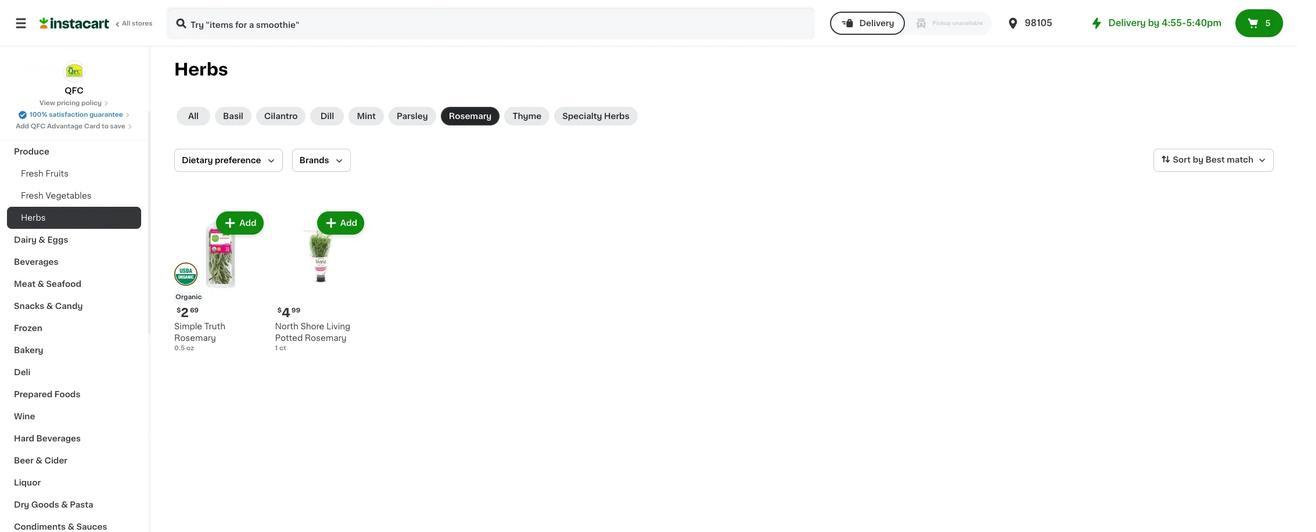 Task type: locate. For each thing, give the bounding box(es) containing it.
$ for 4
[[278, 307, 282, 314]]

produce link
[[7, 141, 141, 163]]

1 vertical spatial by
[[1193, 156, 1204, 164]]

1 horizontal spatial qfc
[[65, 87, 84, 95]]

snacks
[[14, 302, 44, 310]]

fresh down fresh fruits
[[21, 192, 44, 200]]

by left 4:55- in the right top of the page
[[1149, 19, 1160, 27]]

by for sort
[[1193, 156, 1204, 164]]

2 fresh from the top
[[21, 192, 44, 200]]

delivery
[[1109, 19, 1146, 27], [860, 19, 895, 27]]

& for meat
[[37, 280, 44, 288]]

all stores
[[122, 20, 153, 27]]

& left pasta
[[61, 501, 68, 509]]

1 horizontal spatial add
[[240, 219, 257, 227]]

add inside add qfc advantage card to save link
[[16, 123, 29, 130]]

herbs up the all "link"
[[174, 61, 228, 78]]

dry goods & pasta link
[[7, 494, 141, 516]]

1 horizontal spatial product group
[[275, 209, 367, 353]]

fresh inside fresh fruits 'link'
[[21, 170, 44, 178]]

add
[[16, 123, 29, 130], [240, 219, 257, 227], [340, 219, 357, 227]]

$ 2 69
[[177, 307, 199, 319]]

5
[[1266, 19, 1271, 27]]

delivery for delivery
[[860, 19, 895, 27]]

specialty
[[563, 112, 602, 120]]

1 vertical spatial beverages
[[36, 435, 81, 443]]

& inside 'link'
[[37, 280, 44, 288]]

service type group
[[831, 12, 993, 35]]

beverages
[[14, 258, 58, 266], [36, 435, 81, 443]]

herbs up dairy & eggs
[[21, 214, 46, 222]]

specialty herbs
[[563, 112, 630, 120]]

add button for 2
[[218, 213, 262, 234]]

2 product group from the left
[[275, 209, 367, 353]]

0 horizontal spatial product group
[[174, 209, 266, 353]]

all left stores
[[122, 20, 130, 27]]

save
[[110, 123, 125, 130]]

liquor link
[[7, 472, 141, 494]]

to
[[102, 123, 109, 130]]

$ inside $ 2 69
[[177, 307, 181, 314]]

qfc up view pricing policy link
[[65, 87, 84, 95]]

policy
[[81, 100, 102, 106]]

rosemary left thyme on the top left of page
[[449, 112, 492, 120]]

herbs
[[174, 61, 228, 78], [604, 112, 630, 120], [21, 214, 46, 222]]

item badge image
[[174, 263, 198, 286]]

pricing
[[57, 100, 80, 106]]

by for delivery
[[1149, 19, 1160, 27]]

beverages up cider
[[36, 435, 81, 443]]

mint
[[357, 112, 376, 120]]

add button
[[218, 213, 262, 234], [318, 213, 363, 234]]

2 add button from the left
[[318, 213, 363, 234]]

rosemary down living
[[305, 334, 347, 342]]

hard beverages link
[[7, 428, 141, 450]]

4
[[282, 307, 290, 319]]

1 vertical spatial fresh
[[21, 192, 44, 200]]

2
[[181, 307, 189, 319]]

best
[[1206, 156, 1225, 164]]

by inside 'link'
[[1149, 19, 1160, 27]]

fresh down produce
[[21, 170, 44, 178]]

2 $ from the left
[[278, 307, 282, 314]]

match
[[1227, 156, 1254, 164]]

0 horizontal spatial all
[[122, 20, 130, 27]]

product group
[[174, 209, 266, 353], [275, 209, 367, 353]]

foods
[[54, 391, 80, 399]]

0 horizontal spatial add
[[16, 123, 29, 130]]

lists
[[33, 62, 53, 70]]

1 $ from the left
[[177, 307, 181, 314]]

1 vertical spatial herbs
[[604, 112, 630, 120]]

1 horizontal spatial all
[[188, 112, 199, 120]]

& left sauces
[[68, 523, 74, 531]]

wine link
[[7, 406, 141, 428]]

delivery inside 'link'
[[1109, 19, 1146, 27]]

beverages down dairy & eggs
[[14, 258, 58, 266]]

rosemary up oz on the left
[[174, 334, 216, 342]]

qfc inside qfc link
[[65, 87, 84, 95]]

2 horizontal spatial herbs
[[604, 112, 630, 120]]

north
[[275, 322, 299, 330]]

add for 2
[[240, 219, 257, 227]]

dry goods & pasta
[[14, 501, 93, 509]]

cider
[[44, 457, 67, 465]]

0 vertical spatial herbs
[[174, 61, 228, 78]]

product group containing 4
[[275, 209, 367, 353]]

0 vertical spatial fresh
[[21, 170, 44, 178]]

0 horizontal spatial $
[[177, 307, 181, 314]]

herbs inside herbs link
[[21, 214, 46, 222]]

0 horizontal spatial delivery
[[860, 19, 895, 27]]

1 horizontal spatial by
[[1193, 156, 1204, 164]]

vegetables
[[46, 192, 92, 200]]

None search field
[[166, 7, 816, 40]]

1 horizontal spatial delivery
[[1109, 19, 1146, 27]]

parsley link
[[389, 107, 436, 126]]

all left basil
[[188, 112, 199, 120]]

all
[[122, 20, 130, 27], [188, 112, 199, 120]]

$ left 69
[[177, 307, 181, 314]]

herbs right specialty
[[604, 112, 630, 120]]

mint link
[[349, 107, 384, 126]]

basil link
[[215, 107, 252, 126]]

& left candy
[[46, 302, 53, 310]]

view pricing policy link
[[39, 99, 109, 108]]

fresh
[[21, 170, 44, 178], [21, 192, 44, 200]]

wine
[[14, 413, 35, 421]]

buy it again link
[[7, 31, 141, 55]]

0 horizontal spatial by
[[1149, 19, 1160, 27]]

0 horizontal spatial herbs
[[21, 214, 46, 222]]

& right meat
[[37, 280, 44, 288]]

all inside "link"
[[188, 112, 199, 120]]

0 vertical spatial all
[[122, 20, 130, 27]]

1 horizontal spatial add button
[[318, 213, 363, 234]]

0 vertical spatial qfc
[[65, 87, 84, 95]]

cilantro link
[[256, 107, 306, 126]]

organic
[[176, 294, 202, 300]]

prepared
[[14, 391, 52, 399]]

98105
[[1025, 19, 1053, 27]]

0 vertical spatial by
[[1149, 19, 1160, 27]]

100%
[[30, 112, 47, 118]]

& right 'beer'
[[36, 457, 42, 465]]

best match
[[1206, 156, 1254, 164]]

condiments & sauces
[[14, 523, 107, 531]]

1 vertical spatial qfc
[[31, 123, 46, 130]]

& for dairy
[[39, 236, 45, 244]]

$ inside $ 4 99
[[278, 307, 282, 314]]

0.5
[[174, 345, 185, 351]]

1 add button from the left
[[218, 213, 262, 234]]

1 fresh from the top
[[21, 170, 44, 178]]

fresh for fresh vegetables
[[21, 192, 44, 200]]

by right "sort"
[[1193, 156, 1204, 164]]

0 horizontal spatial qfc
[[31, 123, 46, 130]]

instacart logo image
[[40, 16, 109, 30]]

cilantro
[[264, 112, 298, 120]]

qfc down 100%
[[31, 123, 46, 130]]

dill link
[[311, 107, 344, 126]]

1
[[275, 345, 278, 351]]

1 horizontal spatial herbs
[[174, 61, 228, 78]]

fruits
[[46, 170, 69, 178]]

1 horizontal spatial rosemary
[[305, 334, 347, 342]]

0 horizontal spatial add button
[[218, 213, 262, 234]]

& left the eggs
[[39, 236, 45, 244]]

by inside field
[[1193, 156, 1204, 164]]

0 horizontal spatial rosemary
[[174, 334, 216, 342]]

again
[[59, 39, 82, 47]]

qfc inside add qfc advantage card to save link
[[31, 123, 46, 130]]

goods
[[31, 501, 59, 509]]

2 horizontal spatial rosemary
[[449, 112, 492, 120]]

hard
[[14, 435, 34, 443]]

sauces
[[76, 523, 107, 531]]

condiments & sauces link
[[7, 516, 141, 532]]

5:40pm
[[1187, 19, 1222, 27]]

all link
[[177, 107, 210, 126]]

view pricing policy
[[39, 100, 102, 106]]

beverages link
[[7, 251, 141, 273]]

seafood
[[46, 280, 81, 288]]

rosemary link
[[441, 107, 500, 126]]

fresh fruits link
[[7, 163, 141, 185]]

beer & cider
[[14, 457, 67, 465]]

delivery by 4:55-5:40pm
[[1109, 19, 1222, 27]]

1 product group from the left
[[174, 209, 266, 353]]

liquor
[[14, 479, 41, 487]]

snacks & candy
[[14, 302, 83, 310]]

fresh vegetables link
[[7, 185, 141, 207]]

2 vertical spatial herbs
[[21, 214, 46, 222]]

fresh inside fresh vegetables link
[[21, 192, 44, 200]]

delivery inside button
[[860, 19, 895, 27]]

1 horizontal spatial $
[[278, 307, 282, 314]]

2 horizontal spatial add
[[340, 219, 357, 227]]

$ left 99
[[278, 307, 282, 314]]

1 vertical spatial all
[[188, 112, 199, 120]]



Task type: vqa. For each thing, say whether or not it's contained in the screenshot.
the rightmost all
yes



Task type: describe. For each thing, give the bounding box(es) containing it.
buy
[[33, 39, 49, 47]]

dietary preference
[[182, 156, 261, 164]]

advantage
[[47, 123, 83, 130]]

preference
[[215, 156, 261, 164]]

add button for 4
[[318, 213, 363, 234]]

deli link
[[7, 361, 141, 384]]

basil
[[223, 112, 243, 120]]

delivery button
[[831, 12, 905, 35]]

north shore living potted rosemary 1 ct
[[275, 322, 351, 351]]

sort by
[[1174, 156, 1204, 164]]

eggs
[[47, 236, 68, 244]]

thanksgiving
[[14, 126, 70, 134]]

all stores link
[[40, 7, 153, 40]]

it
[[51, 39, 57, 47]]

meat
[[14, 280, 35, 288]]

dietary preference button
[[174, 149, 283, 172]]

dry
[[14, 501, 29, 509]]

fresh for fresh fruits
[[21, 170, 44, 178]]

ct
[[279, 345, 286, 351]]

bakery
[[14, 346, 43, 355]]

shore
[[301, 322, 325, 330]]

99
[[292, 307, 301, 314]]

100% satisfaction guarantee button
[[18, 108, 130, 120]]

rosemary inside simple truth rosemary 0.5 oz
[[174, 334, 216, 342]]

dietary
[[182, 156, 213, 164]]

prepared foods link
[[7, 384, 141, 406]]

Best match Sort by field
[[1154, 149, 1274, 172]]

& for condiments
[[68, 523, 74, 531]]

stores
[[132, 20, 153, 27]]

view
[[39, 100, 55, 106]]

beer
[[14, 457, 34, 465]]

pasta
[[70, 501, 93, 509]]

98105 button
[[1007, 7, 1076, 40]]

& for beer
[[36, 457, 42, 465]]

recipes
[[14, 103, 48, 112]]

Search field
[[167, 8, 814, 38]]

hard beverages
[[14, 435, 81, 443]]

lists link
[[7, 55, 141, 78]]

meat & seafood link
[[7, 273, 141, 295]]

delivery for delivery by 4:55-5:40pm
[[1109, 19, 1146, 27]]

bakery link
[[7, 339, 141, 361]]

living
[[327, 322, 351, 330]]

card
[[84, 123, 100, 130]]

potted
[[275, 334, 303, 342]]

guarantee
[[89, 112, 123, 118]]

thyme link
[[505, 107, 550, 126]]

add qfc advantage card to save link
[[16, 122, 132, 131]]

qfc link
[[63, 60, 85, 96]]

beer & cider link
[[7, 450, 141, 472]]

add for 4
[[340, 219, 357, 227]]

produce
[[14, 148, 49, 156]]

product group containing 2
[[174, 209, 266, 353]]

all for all
[[188, 112, 199, 120]]

5 button
[[1236, 9, 1284, 37]]

dairy
[[14, 236, 37, 244]]

100% satisfaction guarantee
[[30, 112, 123, 118]]

fresh fruits
[[21, 170, 69, 178]]

0 vertical spatial beverages
[[14, 258, 58, 266]]

thanksgiving link
[[7, 119, 141, 141]]

rosemary inside north shore living potted rosemary 1 ct
[[305, 334, 347, 342]]

69
[[190, 307, 199, 314]]

prepared foods
[[14, 391, 80, 399]]

recipes link
[[7, 96, 141, 119]]

all for all stores
[[122, 20, 130, 27]]

$ 4 99
[[278, 307, 301, 319]]

herbs inside specialty herbs link
[[604, 112, 630, 120]]

$ for 2
[[177, 307, 181, 314]]

add qfc advantage card to save
[[16, 123, 125, 130]]

specialty herbs link
[[555, 107, 638, 126]]

oz
[[186, 345, 194, 351]]

candy
[[55, 302, 83, 310]]

dairy & eggs
[[14, 236, 68, 244]]

frozen link
[[7, 317, 141, 339]]

dairy & eggs link
[[7, 229, 141, 251]]

simple
[[174, 322, 202, 330]]

herbs link
[[7, 207, 141, 229]]

dill
[[321, 112, 334, 120]]

qfc logo image
[[63, 60, 85, 83]]

fresh vegetables
[[21, 192, 92, 200]]

& for snacks
[[46, 302, 53, 310]]

satisfaction
[[49, 112, 88, 118]]



